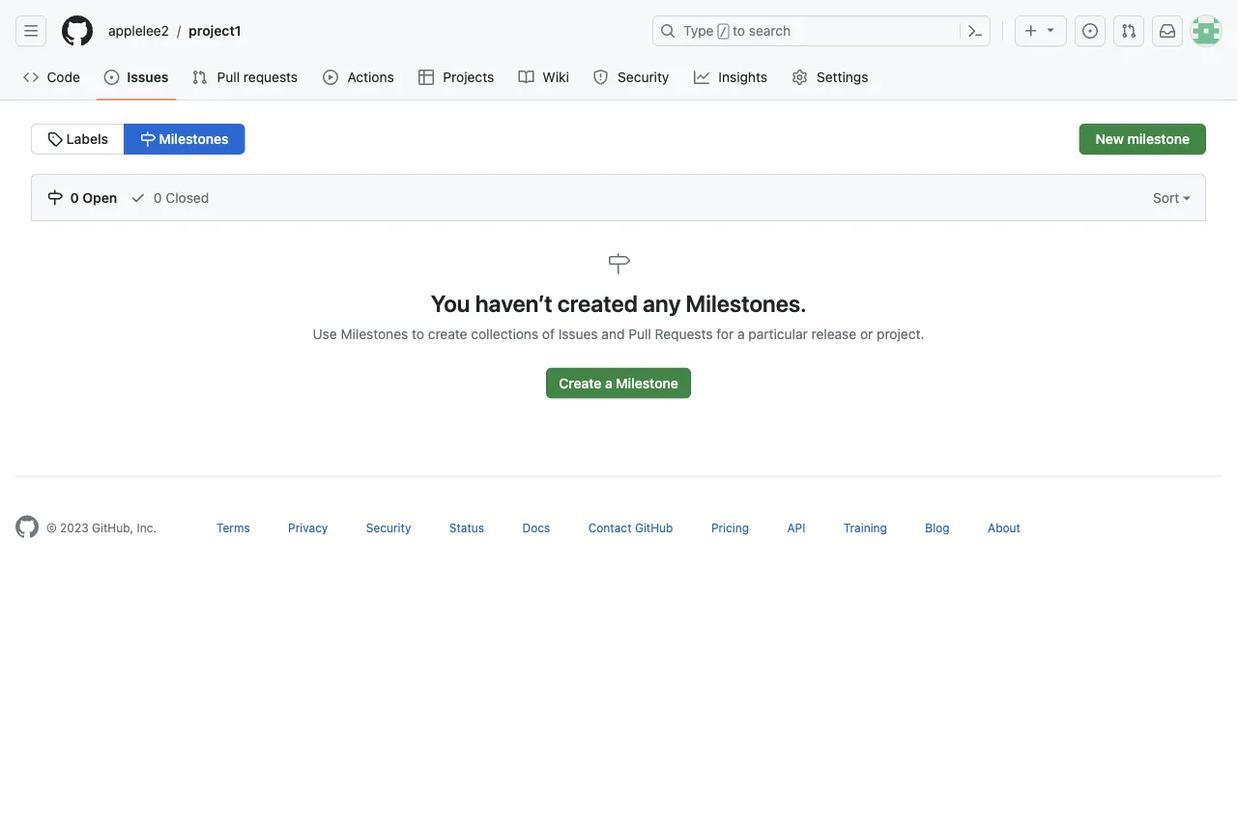 Task type: describe. For each thing, give the bounding box(es) containing it.
you
[[431, 289, 470, 317]]

git pull request image for issue opened icon
[[192, 70, 207, 85]]

applelee2 / project1
[[108, 23, 241, 39]]

0 horizontal spatial issues
[[127, 69, 169, 85]]

notifications image
[[1160, 23, 1175, 39]]

issue opened image
[[104, 70, 119, 85]]

issue opened image
[[1082, 23, 1098, 39]]

0 for open
[[70, 189, 79, 205]]

code link
[[15, 63, 88, 92]]

pull requests link
[[184, 63, 308, 92]]

milestone image
[[140, 131, 156, 147]]

sort button
[[1139, 175, 1205, 220]]

pull inside you haven't created any milestones. use milestones to create collections of issues and pull requests for a particular release or project.
[[628, 326, 651, 342]]

closed
[[166, 189, 209, 205]]

1 horizontal spatial homepage image
[[62, 15, 93, 46]]

project.
[[877, 326, 924, 342]]

command palette image
[[967, 23, 983, 39]]

0           closed
[[150, 189, 209, 205]]

you haven't created any milestones. use milestones to create collections of issues and pull requests for a particular release or project.
[[313, 289, 924, 342]]

privacy link
[[288, 521, 328, 535]]

wiki link
[[511, 63, 578, 92]]

new milestone
[[1096, 131, 1190, 147]]

1 horizontal spatial milestone image
[[607, 252, 630, 275]]

blog link
[[925, 521, 950, 535]]

for
[[716, 326, 734, 342]]

actions link
[[315, 63, 403, 92]]

and
[[602, 326, 625, 342]]

1 horizontal spatial to
[[733, 23, 745, 39]]

any
[[643, 289, 681, 317]]

milestones.
[[686, 289, 806, 317]]

github
[[635, 521, 673, 535]]

book image
[[519, 70, 534, 85]]

terms link
[[216, 521, 250, 535]]

settings link
[[784, 63, 877, 92]]

1 horizontal spatial security
[[618, 69, 669, 85]]

training link
[[843, 521, 887, 535]]

issues link
[[96, 63, 176, 92]]

new
[[1096, 131, 1124, 147]]

milestones inside issue 'element'
[[156, 131, 228, 147]]

2023
[[60, 521, 89, 535]]

settings
[[817, 69, 868, 85]]

new milestone link
[[1079, 124, 1206, 155]]

1 horizontal spatial security link
[[585, 63, 678, 92]]

inc.
[[137, 521, 156, 535]]

haven't
[[475, 289, 553, 317]]

requests
[[243, 69, 298, 85]]

about link
[[988, 521, 1021, 535]]

status link
[[449, 521, 484, 535]]

particular
[[748, 326, 808, 342]]

or
[[860, 326, 873, 342]]

docs link
[[522, 521, 550, 535]]

graph image
[[694, 70, 709, 85]]

github,
[[92, 521, 133, 535]]

create
[[428, 326, 467, 342]]

insights link
[[686, 63, 777, 92]]

git pull request image for issue opened image
[[1121, 23, 1137, 39]]

list containing applelee2 / project1
[[101, 15, 641, 46]]

pull requests
[[217, 69, 298, 85]]

check image
[[131, 190, 146, 205]]

/ for type
[[720, 25, 727, 39]]

a inside create a milestone link
[[605, 375, 613, 391]]

search
[[749, 23, 791, 39]]

project1 link
[[181, 15, 249, 46]]

create a milestone link
[[546, 368, 691, 399]]

labels link
[[31, 124, 125, 155]]

code image
[[23, 70, 39, 85]]

0           open
[[67, 189, 117, 205]]

type
[[683, 23, 714, 39]]

release
[[811, 326, 856, 342]]

play image
[[323, 70, 338, 85]]



Task type: locate. For each thing, give the bounding box(es) containing it.
project1
[[189, 23, 241, 39]]

/ inside type / to search
[[720, 25, 727, 39]]

/ for applelee2
[[177, 23, 181, 39]]

git pull request image
[[1121, 23, 1137, 39], [192, 70, 207, 85]]

shield image
[[593, 70, 609, 85]]

0 horizontal spatial milestones
[[156, 131, 228, 147]]

pricing
[[711, 521, 749, 535]]

1 horizontal spatial /
[[720, 25, 727, 39]]

milestones link
[[124, 124, 245, 155]]

0 horizontal spatial git pull request image
[[192, 70, 207, 85]]

1 vertical spatial milestone image
[[607, 252, 630, 275]]

table image
[[419, 70, 434, 85]]

milestones right use
[[341, 326, 408, 342]]

wiki
[[543, 69, 569, 85]]

0 vertical spatial homepage image
[[62, 15, 93, 46]]

milestone
[[1127, 131, 1190, 147]]

gear image
[[792, 70, 808, 85]]

/ left project1
[[177, 23, 181, 39]]

actions
[[347, 69, 394, 85]]

insights
[[719, 69, 767, 85]]

docs
[[522, 521, 550, 535]]

to inside you haven't created any milestones. use milestones to create collections of issues and pull requests for a particular release or project.
[[412, 326, 424, 342]]

/ right the type
[[720, 25, 727, 39]]

a right the create
[[605, 375, 613, 391]]

applelee2
[[108, 23, 169, 39]]

homepage image up the code
[[62, 15, 93, 46]]

pull left requests
[[217, 69, 240, 85]]

0 right check icon
[[154, 189, 162, 205]]

0 horizontal spatial 0
[[70, 189, 79, 205]]

0 horizontal spatial pull
[[217, 69, 240, 85]]

a inside you haven't created any milestones. use milestones to create collections of issues and pull requests for a particular release or project.
[[737, 326, 745, 342]]

0           closed link
[[131, 175, 209, 220]]

1 vertical spatial issues
[[558, 326, 598, 342]]

terms
[[216, 521, 250, 535]]

0 horizontal spatial security link
[[366, 521, 411, 535]]

0 horizontal spatial /
[[177, 23, 181, 39]]

0           open link
[[47, 175, 117, 220]]

0 vertical spatial pull
[[217, 69, 240, 85]]

milestones
[[156, 131, 228, 147], [341, 326, 408, 342]]

security link left status link
[[366, 521, 411, 535]]

milestones up closed
[[156, 131, 228, 147]]

contact
[[588, 521, 632, 535]]

blog
[[925, 521, 950, 535]]

0
[[70, 189, 79, 205], [154, 189, 162, 205]]

1 horizontal spatial milestones
[[341, 326, 408, 342]]

0 inside 'link'
[[154, 189, 162, 205]]

pull right and
[[628, 326, 651, 342]]

pricing link
[[711, 521, 749, 535]]

1 horizontal spatial pull
[[628, 326, 651, 342]]

0 vertical spatial security link
[[585, 63, 678, 92]]

to
[[733, 23, 745, 39], [412, 326, 424, 342]]

type / to search
[[683, 23, 791, 39]]

api
[[787, 521, 805, 535]]

to left search
[[733, 23, 745, 39]]

milestone image left "0           open"
[[47, 190, 63, 205]]

issues right issue opened icon
[[127, 69, 169, 85]]

tag image
[[47, 131, 63, 147]]

milestones inside you haven't created any milestones. use milestones to create collections of issues and pull requests for a particular release or project.
[[341, 326, 408, 342]]

security right the shield image
[[618, 69, 669, 85]]

homepage image
[[62, 15, 93, 46], [15, 516, 39, 539]]

0 horizontal spatial milestone image
[[47, 190, 63, 205]]

projects link
[[411, 63, 503, 92]]

/ inside applelee2 / project1
[[177, 23, 181, 39]]

milestone image
[[47, 190, 63, 205], [607, 252, 630, 275]]

security link
[[585, 63, 678, 92], [366, 521, 411, 535]]

git pull request image left notifications icon
[[1121, 23, 1137, 39]]

0 vertical spatial milestones
[[156, 131, 228, 147]]

1 vertical spatial security link
[[366, 521, 411, 535]]

applelee2 link
[[101, 15, 177, 46]]

0 horizontal spatial security
[[366, 521, 411, 535]]

1 horizontal spatial 0
[[154, 189, 162, 205]]

git pull request image down the project1 link
[[192, 70, 207, 85]]

1 0 from the left
[[70, 189, 79, 205]]

list
[[101, 15, 641, 46]]

0 vertical spatial milestone image
[[47, 190, 63, 205]]

a
[[737, 326, 745, 342], [605, 375, 613, 391]]

pull
[[217, 69, 240, 85], [628, 326, 651, 342]]

issues inside you haven't created any milestones. use milestones to create collections of issues and pull requests for a particular release or project.
[[558, 326, 598, 342]]

security
[[618, 69, 669, 85], [366, 521, 411, 535]]

1 vertical spatial homepage image
[[15, 516, 39, 539]]

0 for closed
[[154, 189, 162, 205]]

0 vertical spatial security
[[618, 69, 669, 85]]

created
[[557, 289, 638, 317]]

1 vertical spatial security
[[366, 521, 411, 535]]

1 horizontal spatial a
[[737, 326, 745, 342]]

1 vertical spatial milestones
[[341, 326, 408, 342]]

milestone image inside 0           open link
[[47, 190, 63, 205]]

to left create
[[412, 326, 424, 342]]

status
[[449, 521, 484, 535]]

a right for
[[737, 326, 745, 342]]

milestone
[[616, 375, 678, 391]]

issues
[[127, 69, 169, 85], [558, 326, 598, 342]]

milestone image up created
[[607, 252, 630, 275]]

0 left open
[[70, 189, 79, 205]]

issues right of
[[558, 326, 598, 342]]

plus image
[[1023, 23, 1039, 39]]

© 2023 github, inc.
[[46, 521, 156, 535]]

security link left graph image
[[585, 63, 678, 92]]

use
[[313, 326, 337, 342]]

create a milestone
[[559, 375, 678, 391]]

about
[[988, 521, 1021, 535]]

contact github
[[588, 521, 673, 535]]

0 vertical spatial git pull request image
[[1121, 23, 1137, 39]]

api link
[[787, 521, 805, 535]]

0 vertical spatial a
[[737, 326, 745, 342]]

privacy
[[288, 521, 328, 535]]

triangle down image
[[1043, 22, 1058, 37]]

1 vertical spatial a
[[605, 375, 613, 391]]

labels
[[63, 131, 108, 147]]

of
[[542, 326, 555, 342]]

sort
[[1153, 189, 1183, 205]]

©
[[46, 521, 57, 535]]

issue element
[[31, 124, 245, 155]]

contact github link
[[588, 521, 673, 535]]

2 0 from the left
[[154, 189, 162, 205]]

security left status link
[[366, 521, 411, 535]]

/
[[177, 23, 181, 39], [720, 25, 727, 39]]

collections
[[471, 326, 538, 342]]

1 vertical spatial to
[[412, 326, 424, 342]]

0 horizontal spatial a
[[605, 375, 613, 391]]

0 horizontal spatial homepage image
[[15, 516, 39, 539]]

code
[[47, 69, 80, 85]]

0 horizontal spatial to
[[412, 326, 424, 342]]

requests
[[655, 326, 713, 342]]

0 vertical spatial issues
[[127, 69, 169, 85]]

1 vertical spatial pull
[[628, 326, 651, 342]]

1 vertical spatial git pull request image
[[192, 70, 207, 85]]

training
[[843, 521, 887, 535]]

git pull request image inside pull requests link
[[192, 70, 207, 85]]

0 vertical spatial to
[[733, 23, 745, 39]]

1 horizontal spatial issues
[[558, 326, 598, 342]]

create
[[559, 375, 601, 391]]

projects
[[443, 69, 494, 85]]

1 horizontal spatial git pull request image
[[1121, 23, 1137, 39]]

open
[[82, 189, 117, 205]]

homepage image left ©
[[15, 516, 39, 539]]



Task type: vqa. For each thing, say whether or not it's contained in the screenshot.
search image
no



